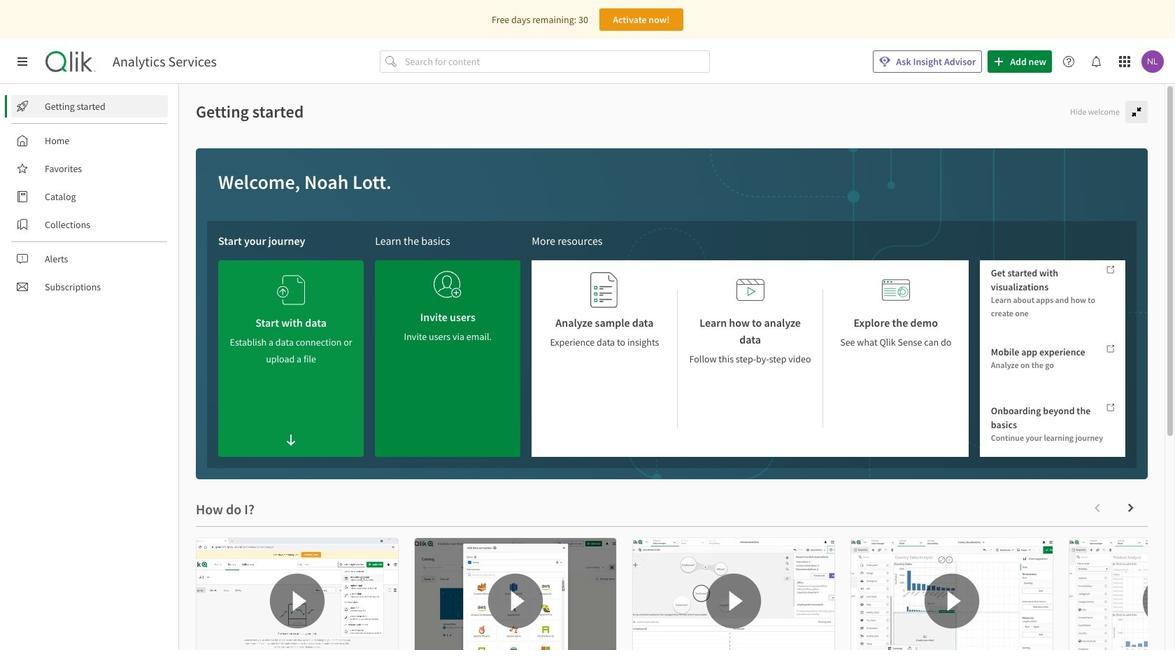 Task type: describe. For each thing, give the bounding box(es) containing it.
Search for content text field
[[403, 50, 710, 73]]

invite users image
[[434, 266, 462, 303]]



Task type: locate. For each thing, give the bounding box(es) containing it.
navigation pane element
[[0, 90, 178, 304]]

analytics services element
[[113, 53, 217, 70]]

close sidebar menu image
[[17, 56, 28, 67]]

analyze sample data image
[[591, 272, 619, 309]]

main content
[[179, 84, 1176, 650]]

noah lott image
[[1142, 50, 1165, 73]]

explore the demo image
[[882, 272, 910, 309]]

how do i create an app? image
[[197, 538, 398, 650]]

how do i create a visualization? image
[[852, 538, 1053, 650]]

learn how to analyze data image
[[737, 272, 765, 309]]

how do i define data associations? image
[[633, 538, 835, 650]]

hide welcome image
[[1132, 106, 1143, 118]]

how do i load data into an app? image
[[415, 538, 617, 650]]



Task type: vqa. For each thing, say whether or not it's contained in the screenshot.
the Explore the demo image in the right of the page
yes



